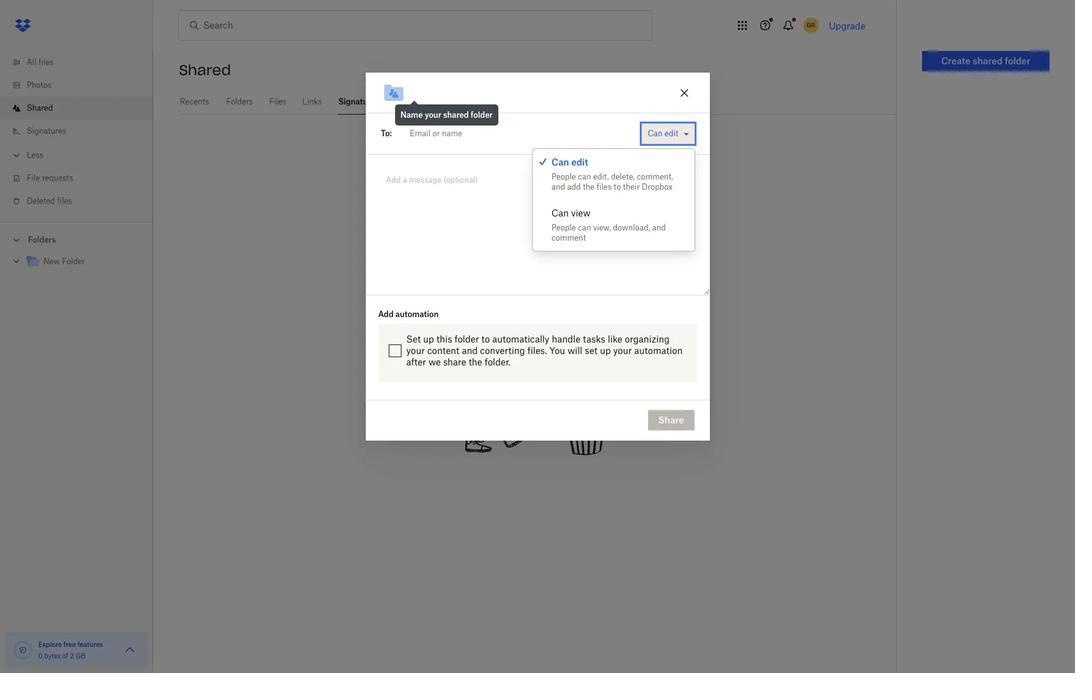 Task type: describe. For each thing, give the bounding box(es) containing it.
photos link
[[10, 74, 153, 97]]

no signature requests in progress
[[408, 156, 657, 174]]

links link
[[302, 89, 322, 113]]

set up this folder to automatically handle tasks like organizing your content and converting files. you will set up your automation after we share the folder.
[[406, 334, 683, 368]]

signature
[[338, 97, 375, 106]]

can for view
[[578, 223, 591, 233]]

deleted files
[[27, 196, 72, 206]]

deleted files link
[[10, 190, 153, 213]]

file requests
[[27, 173, 73, 183]]

less image
[[10, 149, 23, 162]]

you
[[550, 345, 565, 356]]

share
[[658, 415, 684, 426]]

can view people can view, download, and comment
[[552, 208, 666, 243]]

comment
[[552, 233, 586, 243]]

automation inside 'set up this folder to automatically handle tasks like organizing your content and converting files. you will set up your automation after we share the folder.'
[[634, 345, 683, 356]]

tab list containing recents
[[179, 89, 896, 115]]

here.
[[638, 183, 665, 195]]

Contact name field
[[405, 123, 636, 144]]

handle
[[552, 334, 580, 345]]

converting
[[480, 345, 525, 356]]

links
[[302, 97, 322, 106]]

name
[[401, 110, 423, 120]]

files.
[[527, 345, 547, 356]]

their
[[623, 182, 640, 192]]

signatures,
[[500, 183, 559, 195]]

file requests link
[[10, 167, 153, 190]]

set
[[406, 334, 421, 345]]

none field inside sharing modal dialog
[[392, 121, 639, 146]]

share
[[443, 357, 466, 368]]

your right name
[[425, 110, 441, 120]]

share button
[[648, 411, 694, 431]]

2 horizontal spatial requests
[[505, 156, 570, 174]]

shared inside button
[[973, 55, 1003, 66]]

1 horizontal spatial shared
[[179, 61, 231, 79]]

content
[[427, 345, 459, 356]]

signature requests
[[338, 97, 410, 106]]

set
[[585, 345, 598, 356]]

files for all files
[[39, 57, 54, 67]]

dropbox
[[642, 182, 673, 192]]

add automation
[[378, 310, 439, 319]]

can edit
[[648, 129, 678, 138]]

automatically
[[492, 334, 549, 345]]

download,
[[613, 223, 650, 233]]

create
[[941, 55, 971, 66]]

of
[[62, 653, 68, 660]]

create shared folder
[[941, 55, 1030, 66]]

edit for can edit
[[665, 129, 678, 138]]

explore
[[38, 641, 62, 649]]

comment,
[[637, 172, 673, 182]]

people for edit
[[552, 172, 576, 182]]

add
[[378, 310, 394, 319]]

your down like
[[613, 345, 632, 356]]

recents link
[[179, 89, 210, 113]]

deleted
[[27, 196, 55, 206]]

shared link
[[10, 97, 153, 120]]

files for deleted files
[[57, 196, 72, 206]]

new
[[43, 257, 60, 266]]

all files link
[[10, 51, 153, 74]]

signature requests link
[[338, 89, 410, 113]]

in
[[575, 156, 587, 174]]

can for edit
[[578, 172, 591, 182]]

shared inside list item
[[27, 103, 53, 113]]

and inside can edit people can edit, delete, comment, and add the files to their dropbox
[[552, 182, 565, 192]]

can for can edit
[[552, 157, 569, 167]]

like
[[608, 334, 622, 345]]

add
[[567, 182, 581, 192]]

menu inside sharing modal dialog
[[532, 149, 694, 251]]

can edit button
[[642, 123, 694, 144]]

name your shared folder
[[401, 110, 493, 120]]

bytes
[[44, 653, 61, 660]]

they'll
[[562, 183, 593, 195]]

to inside can edit people can edit, delete, comment, and add the files to their dropbox
[[614, 182, 621, 192]]



Task type: locate. For each thing, give the bounding box(es) containing it.
files
[[39, 57, 54, 67], [597, 182, 612, 192], [57, 196, 72, 206]]

automation down organizing
[[634, 345, 683, 356]]

folders left files
[[226, 97, 253, 106]]

1 vertical spatial can
[[578, 223, 591, 233]]

automation up set
[[395, 310, 439, 319]]

2 people from the top
[[552, 223, 576, 233]]

can inside can view people can view, download, and comment
[[552, 208, 569, 219]]

0 horizontal spatial and
[[462, 345, 478, 356]]

edit,
[[593, 172, 609, 182]]

and left add
[[552, 182, 565, 192]]

1 vertical spatial can
[[552, 157, 569, 167]]

all
[[27, 57, 37, 67]]

this
[[436, 334, 452, 345]]

view
[[571, 208, 591, 219]]

dropbox image
[[10, 13, 36, 38]]

folder right create
[[1005, 55, 1030, 66]]

menu
[[532, 149, 694, 251]]

and
[[552, 182, 565, 192], [652, 223, 666, 233], [462, 345, 478, 356]]

requests up when you request signatures, they'll appear here. on the top of page
[[505, 156, 570, 174]]

0 vertical spatial and
[[552, 182, 565, 192]]

to:
[[381, 129, 392, 138]]

recents
[[180, 97, 209, 106]]

can
[[578, 172, 591, 182], [578, 223, 591, 233]]

can up they'll
[[578, 172, 591, 182]]

shared
[[179, 61, 231, 79], [27, 103, 53, 113]]

folder for name your shared folder
[[471, 110, 493, 120]]

1 vertical spatial folder
[[471, 110, 493, 120]]

2 can from the top
[[578, 223, 591, 233]]

file
[[27, 173, 40, 183]]

and inside can view people can view, download, and comment
[[652, 223, 666, 233]]

new folder link
[[25, 254, 143, 271]]

signatures link
[[10, 120, 153, 143]]

Add a message (optional) text field
[[381, 170, 694, 199]]

will
[[568, 345, 582, 356]]

1 vertical spatial the
[[469, 357, 482, 368]]

folder.
[[485, 357, 510, 368]]

1 horizontal spatial the
[[583, 182, 595, 192]]

0 horizontal spatial automation
[[395, 310, 439, 319]]

files
[[269, 97, 286, 106]]

people
[[552, 172, 576, 182], [552, 223, 576, 233]]

0 vertical spatial up
[[423, 334, 434, 345]]

quota usage element
[[13, 640, 33, 661]]

0 vertical spatial automation
[[395, 310, 439, 319]]

0 vertical spatial to
[[614, 182, 621, 192]]

folder
[[62, 257, 85, 266]]

folders button
[[0, 230, 153, 249]]

list
[[0, 43, 153, 222]]

view,
[[593, 223, 611, 233]]

gb
[[76, 653, 85, 660]]

and inside 'set up this folder to automatically handle tasks like organizing your content and converting files. you will set up your automation after we share the folder.'
[[462, 345, 478, 356]]

0 horizontal spatial the
[[469, 357, 482, 368]]

shared right name
[[443, 110, 469, 120]]

1 horizontal spatial files
[[57, 196, 72, 206]]

shared up recents link
[[179, 61, 231, 79]]

0 horizontal spatial files
[[39, 57, 54, 67]]

to inside 'set up this folder to automatically handle tasks like organizing your content and converting files. you will set up your automation after we share the folder.'
[[481, 334, 490, 345]]

illustration of an empty shelf image
[[437, 267, 628, 458]]

0 horizontal spatial shared
[[443, 110, 469, 120]]

2 vertical spatial and
[[462, 345, 478, 356]]

people up the comment
[[552, 223, 576, 233]]

0 vertical spatial shared
[[973, 55, 1003, 66]]

all files
[[27, 57, 54, 67]]

0 vertical spatial edit
[[665, 129, 678, 138]]

0 horizontal spatial edit
[[571, 157, 588, 167]]

explore free features 0 bytes of 2 gb
[[38, 641, 103, 660]]

new folder
[[43, 257, 85, 266]]

folder for set up this folder to automatically handle tasks like organizing your content and converting files. you will set up your automation after we share the folder.
[[455, 334, 479, 345]]

2 horizontal spatial and
[[652, 223, 666, 233]]

can for can view
[[552, 208, 569, 219]]

2 vertical spatial folder
[[455, 334, 479, 345]]

files right deleted at the left top
[[57, 196, 72, 206]]

files inside can edit people can edit, delete, comment, and add the files to their dropbox
[[597, 182, 612, 192]]

can up the comment,
[[648, 129, 662, 138]]

upgrade link
[[829, 20, 865, 31]]

0 vertical spatial folder
[[1005, 55, 1030, 66]]

upgrade
[[829, 20, 865, 31]]

0 vertical spatial shared
[[179, 61, 231, 79]]

folders link
[[225, 89, 254, 113]]

can
[[648, 129, 662, 138], [552, 157, 569, 167], [552, 208, 569, 219]]

1 horizontal spatial requests
[[377, 97, 410, 106]]

can left in
[[552, 157, 569, 167]]

files inside 'link'
[[57, 196, 72, 206]]

people inside can edit people can edit, delete, comment, and add the files to their dropbox
[[552, 172, 576, 182]]

0 horizontal spatial up
[[423, 334, 434, 345]]

1 people from the top
[[552, 172, 576, 182]]

can inside can edit people can edit, delete, comment, and add the files to their dropbox
[[552, 157, 569, 167]]

tasks
[[583, 334, 605, 345]]

can inside can view people can view, download, and comment
[[578, 223, 591, 233]]

can left "view"
[[552, 208, 569, 219]]

folders inside folders link
[[226, 97, 253, 106]]

less
[[27, 150, 43, 160]]

list containing all files
[[0, 43, 153, 222]]

the inside can edit people can edit, delete, comment, and add the files to their dropbox
[[583, 182, 595, 192]]

shared list item
[[0, 97, 153, 120]]

create shared folder button
[[922, 51, 1050, 71]]

shared inside sharing modal dialog
[[443, 110, 469, 120]]

files link
[[269, 89, 287, 113]]

organizing
[[625, 334, 670, 345]]

0 horizontal spatial to
[[481, 334, 490, 345]]

edit inside can edit people can edit, delete, comment, and add the files to their dropbox
[[571, 157, 588, 167]]

requests right file
[[42, 173, 73, 183]]

1 horizontal spatial up
[[600, 345, 611, 356]]

the inside 'set up this folder to automatically handle tasks like organizing your content and converting files. you will set up your automation after we share the folder.'
[[469, 357, 482, 368]]

1 vertical spatial and
[[652, 223, 666, 233]]

appear
[[596, 183, 635, 195]]

delete,
[[611, 172, 635, 182]]

can inside dropdown button
[[648, 129, 662, 138]]

people for view
[[552, 223, 576, 233]]

1 vertical spatial shared
[[443, 110, 469, 120]]

shared down photos
[[27, 103, 53, 113]]

edit inside dropdown button
[[665, 129, 678, 138]]

0 vertical spatial can
[[648, 129, 662, 138]]

1 vertical spatial people
[[552, 223, 576, 233]]

0 horizontal spatial shared
[[27, 103, 53, 113]]

the right share
[[469, 357, 482, 368]]

1 vertical spatial up
[[600, 345, 611, 356]]

and right download,
[[652, 223, 666, 233]]

0 vertical spatial the
[[583, 182, 595, 192]]

0 vertical spatial people
[[552, 172, 576, 182]]

your
[[425, 110, 441, 120], [406, 345, 425, 356], [613, 345, 632, 356]]

0 vertical spatial can
[[578, 172, 591, 182]]

0 horizontal spatial requests
[[42, 173, 73, 183]]

edit
[[665, 129, 678, 138], [571, 157, 588, 167]]

folder inside 'set up this folder to automatically handle tasks like organizing your content and converting files. you will set up your automation after we share the folder.'
[[455, 334, 479, 345]]

requests up name
[[377, 97, 410, 106]]

2 vertical spatial can
[[552, 208, 569, 219]]

can edit people can edit, delete, comment, and add the files to their dropbox
[[552, 157, 673, 192]]

menu containing can edit
[[532, 149, 694, 251]]

people up add
[[552, 172, 576, 182]]

you
[[433, 183, 452, 195]]

1 horizontal spatial to
[[614, 182, 621, 192]]

folder
[[1005, 55, 1030, 66], [471, 110, 493, 120], [455, 334, 479, 345]]

files right all
[[39, 57, 54, 67]]

1 vertical spatial to
[[481, 334, 490, 345]]

folder up contact name field
[[471, 110, 493, 120]]

signature
[[432, 156, 501, 174]]

None field
[[392, 121, 639, 146]]

to
[[614, 182, 621, 192], [481, 334, 490, 345]]

after
[[406, 357, 426, 368]]

can down "view"
[[578, 223, 591, 233]]

folder right this
[[455, 334, 479, 345]]

edit for can edit people can edit, delete, comment, and add the files to their dropbox
[[571, 157, 588, 167]]

1 vertical spatial edit
[[571, 157, 588, 167]]

requests for file requests
[[42, 173, 73, 183]]

requests inside file requests link
[[42, 173, 73, 183]]

1 horizontal spatial edit
[[665, 129, 678, 138]]

2
[[70, 653, 74, 660]]

free
[[63, 641, 76, 649]]

no
[[408, 156, 428, 174]]

features
[[77, 641, 103, 649]]

1 can from the top
[[578, 172, 591, 182]]

edit up add
[[571, 157, 588, 167]]

1 vertical spatial folders
[[28, 235, 56, 245]]

edit up the comment,
[[665, 129, 678, 138]]

1 vertical spatial shared
[[27, 103, 53, 113]]

tab list
[[179, 89, 896, 115]]

signatures
[[27, 126, 66, 136]]

1 vertical spatial files
[[597, 182, 612, 192]]

folders
[[226, 97, 253, 106], [28, 235, 56, 245]]

when you request signatures, they'll appear here.
[[399, 183, 665, 195]]

shared
[[973, 55, 1003, 66], [443, 110, 469, 120]]

requests
[[377, 97, 410, 106], [505, 156, 570, 174], [42, 173, 73, 183]]

photos
[[27, 80, 52, 90]]

your up after
[[406, 345, 425, 356]]

to up converting
[[481, 334, 490, 345]]

request
[[456, 183, 497, 195]]

we
[[428, 357, 441, 368]]

can inside can edit people can edit, delete, comment, and add the files to their dropbox
[[578, 172, 591, 182]]

0 vertical spatial folders
[[226, 97, 253, 106]]

when
[[399, 183, 430, 195]]

1 horizontal spatial automation
[[634, 345, 683, 356]]

people inside can view people can view, download, and comment
[[552, 223, 576, 233]]

up
[[423, 334, 434, 345], [600, 345, 611, 356]]

1 vertical spatial automation
[[634, 345, 683, 356]]

folder inside button
[[1005, 55, 1030, 66]]

1 horizontal spatial and
[[552, 182, 565, 192]]

0 vertical spatial files
[[39, 57, 54, 67]]

sharing modal dialog
[[365, 72, 710, 543]]

shared right create
[[973, 55, 1003, 66]]

to down delete, at the top of the page
[[614, 182, 621, 192]]

the right add
[[583, 182, 595, 192]]

2 vertical spatial files
[[57, 196, 72, 206]]

0 horizontal spatial folders
[[28, 235, 56, 245]]

folders up new
[[28, 235, 56, 245]]

requests for signature requests
[[377, 97, 410, 106]]

files down edit,
[[597, 182, 612, 192]]

and up share
[[462, 345, 478, 356]]

0
[[38, 653, 43, 660]]

requests inside signature requests link
[[377, 97, 410, 106]]

2 horizontal spatial files
[[597, 182, 612, 192]]

folders inside folders 'button'
[[28, 235, 56, 245]]

1 horizontal spatial folders
[[226, 97, 253, 106]]

progress
[[592, 156, 657, 174]]

1 horizontal spatial shared
[[973, 55, 1003, 66]]



Task type: vqa. For each thing, say whether or not it's contained in the screenshot.
any
no



